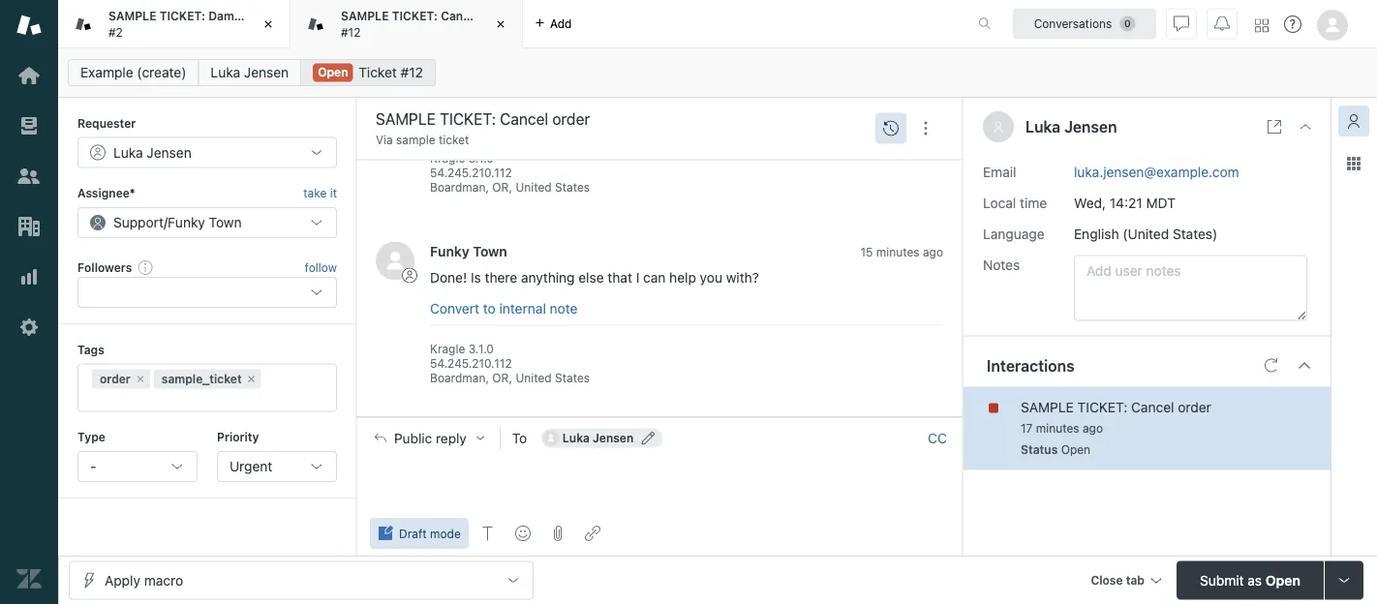 Task type: vqa. For each thing, say whether or not it's contained in the screenshot.
Assignee* "ELEMENT"
yes



Task type: locate. For each thing, give the bounding box(es) containing it.
0 vertical spatial funky
[[168, 214, 205, 230]]

2 close image from the left
[[491, 15, 510, 34]]

1 vertical spatial kragle 3.1.0 54.245.210.112 boardman, or, united states
[[430, 342, 590, 386]]

united up to on the left of page
[[516, 372, 552, 386]]

luka jensen inside secondary element
[[211, 64, 289, 80]]

displays possible ticket submission types image
[[1337, 573, 1352, 588]]

0 vertical spatial town
[[209, 214, 242, 230]]

ticket: up ticket #12
[[392, 9, 438, 23]]

#12
[[341, 25, 361, 39], [401, 64, 423, 80]]

close
[[1091, 574, 1123, 587]]

1 tab from the left
[[58, 0, 311, 48]]

3.1.0 down to
[[468, 342, 494, 356]]

1 united from the top
[[516, 181, 552, 195]]

ticket actions image
[[918, 121, 934, 136]]

0 vertical spatial or,
[[492, 181, 512, 195]]

sample for sample ticket: cancel order #12
[[341, 9, 389, 23]]

luka jensen down damaged
[[211, 64, 289, 80]]

kragle 3.1.0 54.245.210.112 boardman, or, united states down ticket
[[430, 151, 590, 195]]

close image
[[259, 15, 278, 34], [491, 15, 510, 34]]

0 vertical spatial united
[[516, 181, 552, 195]]

to
[[483, 301, 496, 317]]

luka inside requester element
[[113, 144, 143, 160]]

kragle down convert
[[430, 342, 465, 356]]

ticket: for sample ticket: cancel order #12
[[392, 9, 438, 23]]

#12 up the ticket
[[341, 25, 361, 39]]

0 vertical spatial #12
[[341, 25, 361, 39]]

3.1.0 down ticket
[[468, 151, 494, 165]]

order for sample ticket: cancel order 17 minutes ago status open
[[1178, 399, 1211, 415]]

sample
[[108, 9, 156, 23], [341, 9, 389, 23], [1021, 399, 1074, 415]]

1 kragle from the top
[[430, 151, 465, 165]]

luka jensen
[[211, 64, 289, 80], [1026, 118, 1117, 136], [113, 144, 191, 160], [562, 432, 634, 445]]

to
[[512, 430, 527, 446]]

0 horizontal spatial sample
[[108, 9, 156, 23]]

wed, 14:21 mdt
[[1074, 195, 1176, 211]]

cancel for sample ticket: cancel order #12
[[441, 9, 480, 23]]

1 vertical spatial open
[[1061, 443, 1091, 457]]

example (create) button
[[68, 59, 199, 86]]

2 kragle 3.1.0 54.245.210.112 boardman, or, united states from the top
[[430, 342, 590, 386]]

1 vertical spatial boardman,
[[430, 372, 489, 386]]

order for sample ticket: cancel order #12
[[483, 9, 514, 23]]

boardman,
[[430, 181, 489, 195], [430, 372, 489, 386]]

1 vertical spatial states
[[555, 372, 590, 386]]

as
[[1248, 572, 1262, 588]]

1 54.245.210.112 from the top
[[430, 166, 512, 180]]

ago right '15'
[[923, 246, 943, 259]]

1 horizontal spatial close image
[[491, 15, 510, 34]]

luka down sample ticket: damaged product #2
[[211, 64, 240, 80]]

0 horizontal spatial #12
[[341, 25, 361, 39]]

0 vertical spatial kragle
[[430, 151, 465, 165]]

2 kragle from the top
[[430, 342, 465, 356]]

#12 inside secondary element
[[401, 64, 423, 80]]

2 horizontal spatial open
[[1266, 572, 1301, 588]]

17 minutes ago text field
[[1021, 422, 1103, 435]]

1 boardman, from the top
[[430, 181, 489, 195]]

minutes right '15'
[[876, 246, 920, 259]]

avatar image
[[376, 242, 415, 281]]

cancel for sample ticket: cancel order 17 minutes ago status open
[[1131, 399, 1174, 415]]

2 3.1.0 from the top
[[468, 342, 494, 356]]

tabs tab list
[[58, 0, 958, 48]]

1 vertical spatial 54.245.210.112
[[430, 357, 512, 371]]

ticket
[[359, 64, 397, 80]]

info on adding followers image
[[138, 260, 153, 275]]

1 horizontal spatial sample
[[341, 9, 389, 23]]

tab
[[58, 0, 311, 48], [291, 0, 523, 48]]

ago
[[923, 246, 943, 259], [1083, 422, 1103, 435]]

conversations
[[1034, 17, 1112, 31]]

funky town link
[[430, 244, 507, 260]]

1 vertical spatial kragle
[[430, 342, 465, 356]]

via sample ticket
[[376, 133, 469, 147]]

sample up the ticket
[[341, 9, 389, 23]]

0 vertical spatial 54.245.210.112
[[430, 166, 512, 180]]

open right as
[[1266, 572, 1301, 588]]

1 horizontal spatial town
[[473, 244, 507, 260]]

add link (cmd k) image
[[585, 526, 600, 541]]

luka up time
[[1026, 118, 1061, 136]]

email
[[983, 164, 1016, 180]]

1 horizontal spatial order
[[483, 9, 514, 23]]

tab containing sample ticket: cancel order
[[291, 0, 523, 48]]

1 vertical spatial ago
[[1083, 422, 1103, 435]]

kragle down ticket
[[430, 151, 465, 165]]

jensen
[[244, 64, 289, 80], [1064, 118, 1117, 136], [147, 144, 191, 160], [593, 432, 634, 445]]

or, up to on the left of page
[[492, 372, 512, 386]]

priority
[[217, 431, 259, 444]]

open down 17 minutes ago text field
[[1061, 443, 1091, 457]]

#12 right the ticket
[[401, 64, 423, 80]]

states)
[[1173, 226, 1218, 242]]

ticket:
[[159, 9, 205, 23], [392, 9, 438, 23], [1078, 399, 1128, 415]]

submit as open
[[1200, 572, 1301, 588]]

close image for order
[[491, 15, 510, 34]]

luka jensen down "requester"
[[113, 144, 191, 160]]

secondary element
[[58, 53, 1377, 92]]

united up anything
[[516, 181, 552, 195]]

minutes
[[876, 246, 920, 259], [1036, 422, 1080, 435]]

luka down "requester"
[[113, 144, 143, 160]]

0 vertical spatial boardman,
[[430, 181, 489, 195]]

1 horizontal spatial open
[[1061, 443, 1091, 457]]

boardman, up reply
[[430, 372, 489, 386]]

jensen left edit user icon
[[593, 432, 634, 445]]

0 vertical spatial open
[[318, 65, 348, 79]]

54.245.210.112 down convert
[[430, 357, 512, 371]]

customers image
[[16, 164, 42, 189]]

sample_ticket
[[162, 372, 242, 386]]

2 horizontal spatial sample
[[1021, 399, 1074, 415]]

0 vertical spatial order
[[483, 9, 514, 23]]

54.245.210.112
[[430, 166, 512, 180], [430, 357, 512, 371]]

open left the ticket
[[318, 65, 348, 79]]

1 vertical spatial or,
[[492, 372, 512, 386]]

1 or, from the top
[[492, 181, 512, 195]]

button displays agent's chat status as invisible. image
[[1174, 16, 1189, 31]]

Subject field
[[372, 108, 870, 131]]

cancel inside sample ticket: cancel order 17 minutes ago status open
[[1131, 399, 1174, 415]]

or, up 'funky town' 'link'
[[492, 181, 512, 195]]

0 vertical spatial 3.1.0
[[468, 151, 494, 165]]

luka
[[211, 64, 240, 80], [1026, 118, 1061, 136], [113, 144, 143, 160], [562, 432, 590, 445]]

1 horizontal spatial ticket:
[[392, 9, 438, 23]]

admin image
[[16, 315, 42, 340]]

funky
[[168, 214, 205, 230], [430, 244, 470, 260]]

2 states from the top
[[555, 372, 590, 386]]

0 vertical spatial kragle 3.1.0 54.245.210.112 boardman, or, united states
[[430, 151, 590, 195]]

1 vertical spatial funky
[[430, 244, 470, 260]]

2 horizontal spatial ticket:
[[1078, 399, 1128, 415]]

done!
[[430, 270, 467, 286]]

2 vertical spatial order
[[1178, 399, 1211, 415]]

1 horizontal spatial funky
[[430, 244, 470, 260]]

states
[[555, 181, 590, 195], [555, 372, 590, 386]]

0 vertical spatial states
[[555, 181, 590, 195]]

2 horizontal spatial order
[[1178, 399, 1211, 415]]

0 horizontal spatial cancel
[[441, 9, 480, 23]]

ago inside conversationlabel log
[[923, 246, 943, 259]]

0 horizontal spatial close image
[[259, 15, 278, 34]]

1 close image from the left
[[259, 15, 278, 34]]

support
[[113, 214, 164, 230]]

jensen down product
[[244, 64, 289, 80]]

0 horizontal spatial ticket:
[[159, 9, 205, 23]]

tab up ticket #12
[[291, 0, 523, 48]]

wed,
[[1074, 195, 1106, 211]]

ticket: left damaged
[[159, 9, 205, 23]]

0 horizontal spatial funky
[[168, 214, 205, 230]]

minutes up status
[[1036, 422, 1080, 435]]

minutes inside conversationlabel log
[[876, 246, 920, 259]]

notifications image
[[1215, 16, 1230, 31]]

cancel inside sample ticket: cancel order #12
[[441, 9, 480, 23]]

states down subject field
[[555, 181, 590, 195]]

1 vertical spatial cancel
[[1131, 399, 1174, 415]]

sample up the "#2"
[[108, 9, 156, 23]]

edit user image
[[641, 432, 655, 445]]

ticket: up 17 minutes ago text field
[[1078, 399, 1128, 415]]

1 vertical spatial united
[[516, 372, 552, 386]]

1 vertical spatial order
[[100, 372, 131, 386]]

zendesk image
[[16, 567, 42, 592]]

kragle 3.1.0 54.245.210.112 boardman, or, united states down convert to internal note button
[[430, 342, 590, 386]]

0 horizontal spatial ago
[[923, 246, 943, 259]]

public reply button
[[357, 418, 500, 459]]

hide composer image
[[652, 409, 667, 425]]

sample
[[396, 133, 435, 147]]

15 minutes ago text field
[[860, 246, 943, 259]]

14:21
[[1110, 195, 1143, 211]]

tab up the '(create)'
[[58, 0, 311, 48]]

1 horizontal spatial minutes
[[1036, 422, 1080, 435]]

0 vertical spatial minutes
[[876, 246, 920, 259]]

2 or, from the top
[[492, 372, 512, 386]]

is
[[471, 270, 481, 286]]

1 vertical spatial town
[[473, 244, 507, 260]]

jensen up /
[[147, 144, 191, 160]]

funky right support at top left
[[168, 214, 205, 230]]

town up there
[[473, 244, 507, 260]]

close image left add popup button
[[491, 15, 510, 34]]

2 tab from the left
[[291, 0, 523, 48]]

user image
[[993, 121, 1004, 133], [995, 122, 1003, 132]]

sample inside sample ticket: damaged product #2
[[108, 9, 156, 23]]

1 vertical spatial 3.1.0
[[468, 342, 494, 356]]

town
[[209, 214, 242, 230], [473, 244, 507, 260]]

town right /
[[209, 214, 242, 230]]

0 vertical spatial cancel
[[441, 9, 480, 23]]

convert to internal note button
[[430, 300, 578, 318]]

0 horizontal spatial minutes
[[876, 246, 920, 259]]

1 horizontal spatial ago
[[1083, 422, 1103, 435]]

requester element
[[77, 137, 337, 168]]

united
[[516, 181, 552, 195], [516, 372, 552, 386]]

get started image
[[16, 63, 42, 88]]

order
[[483, 9, 514, 23], [100, 372, 131, 386], [1178, 399, 1211, 415]]

else
[[579, 270, 604, 286]]

add attachment image
[[550, 526, 565, 541]]

ticket: inside sample ticket: damaged product #2
[[159, 9, 205, 23]]

ticket: for sample ticket: damaged product #2
[[159, 9, 205, 23]]

town inside assignee* "element"
[[209, 214, 242, 230]]

sample inside sample ticket: cancel order #12
[[341, 9, 389, 23]]

sample ticket: cancel order #12
[[341, 9, 514, 39]]

(create)
[[137, 64, 186, 80]]

54.245.210.112 down ticket
[[430, 166, 512, 180]]

kragle
[[430, 151, 465, 165], [430, 342, 465, 356]]

luka inside secondary element
[[211, 64, 240, 80]]

1 horizontal spatial #12
[[401, 64, 423, 80]]

1 horizontal spatial cancel
[[1131, 399, 1174, 415]]

sample inside sample ticket: cancel order 17 minutes ago status open
[[1021, 399, 1074, 415]]

boardman, down ticket
[[430, 181, 489, 195]]

0 horizontal spatial open
[[318, 65, 348, 79]]

0 horizontal spatial town
[[209, 214, 242, 230]]

order inside sample ticket: cancel order 17 minutes ago status open
[[1178, 399, 1211, 415]]

1 vertical spatial minutes
[[1036, 422, 1080, 435]]

0 vertical spatial ago
[[923, 246, 943, 259]]

states up luka.jensen@example.com icon
[[555, 372, 590, 386]]

order inside sample ticket: cancel order #12
[[483, 9, 514, 23]]

luka jensen right luka.jensen@example.com icon
[[562, 432, 634, 445]]

or,
[[492, 181, 512, 195], [492, 372, 512, 386]]

sample ticket: damaged product #2
[[108, 9, 311, 39]]

draft mode button
[[370, 518, 469, 549]]

jensen up wed,
[[1064, 118, 1117, 136]]

ticket: inside sample ticket: cancel order 17 minutes ago status open
[[1078, 399, 1128, 415]]

cc button
[[928, 430, 947, 447]]

ticket: inside sample ticket: cancel order #12
[[392, 9, 438, 23]]

conversationlabel log
[[356, 36, 963, 418]]

sample ticket: cancel order 17 minutes ago status open
[[1021, 399, 1211, 457]]

draft
[[399, 527, 427, 540]]

funky up done!
[[430, 244, 470, 260]]

Add user notes text field
[[1074, 255, 1308, 321]]

open inside secondary element
[[318, 65, 348, 79]]

minutes inside sample ticket: cancel order 17 minutes ago status open
[[1036, 422, 1080, 435]]

sample up 17 minutes ago text field
[[1021, 399, 1074, 415]]

view more details image
[[1267, 119, 1282, 135]]

convert
[[430, 301, 479, 317]]

kragle 3.1.0 54.245.210.112 boardman, or, united states
[[430, 151, 590, 195], [430, 342, 590, 386]]

#2
[[108, 25, 123, 39]]

open
[[318, 65, 348, 79], [1061, 443, 1091, 457], [1266, 572, 1301, 588]]

luka jensen inside requester element
[[113, 144, 191, 160]]

cancel
[[441, 9, 480, 23], [1131, 399, 1174, 415]]

add
[[550, 17, 572, 31]]

assignee*
[[77, 186, 135, 200]]

close image up luka jensen link on the top left
[[259, 15, 278, 34]]

1 vertical spatial #12
[[401, 64, 423, 80]]

ago right 17
[[1083, 422, 1103, 435]]



Task type: describe. For each thing, give the bounding box(es) containing it.
town inside conversationlabel log
[[473, 244, 507, 260]]

close tab
[[1091, 574, 1145, 587]]

sample for sample ticket: damaged product #2
[[108, 9, 156, 23]]

notes
[[983, 257, 1020, 273]]

15 minutes ago
[[860, 246, 943, 259]]

tab
[[1126, 574, 1145, 587]]

luka jensen up wed,
[[1026, 118, 1117, 136]]

close image
[[1298, 119, 1313, 135]]

example
[[80, 64, 133, 80]]

remove image
[[246, 373, 257, 385]]

luka.jensen@example.com
[[1074, 164, 1239, 180]]

insert emojis image
[[515, 526, 531, 541]]

organizations image
[[16, 214, 42, 239]]

2 54.245.210.112 from the top
[[430, 357, 512, 371]]

funky inside assignee* "element"
[[168, 214, 205, 230]]

(united
[[1123, 226, 1169, 242]]

jensen inside luka jensen link
[[244, 64, 289, 80]]

open inside sample ticket: cancel order 17 minutes ago status open
[[1061, 443, 1091, 457]]

note
[[550, 301, 578, 317]]

zendesk support image
[[16, 13, 42, 38]]

draft mode
[[399, 527, 461, 540]]

it
[[330, 186, 337, 200]]

2 boardman, from the top
[[430, 372, 489, 386]]

local time
[[983, 195, 1047, 211]]

- button
[[77, 451, 198, 482]]

sample for sample ticket: cancel order 17 minutes ago status open
[[1021, 399, 1074, 415]]

internal
[[499, 301, 546, 317]]

events image
[[883, 121, 899, 136]]

with?
[[726, 270, 759, 286]]

apps image
[[1346, 156, 1362, 171]]

urgent button
[[217, 451, 337, 482]]

15
[[860, 246, 873, 259]]

main element
[[0, 0, 58, 604]]

mdt
[[1146, 195, 1176, 211]]

tags
[[77, 343, 104, 357]]

take
[[303, 186, 327, 200]]

1 kragle 3.1.0 54.245.210.112 boardman, or, united states from the top
[[430, 151, 590, 195]]

take it
[[303, 186, 337, 200]]

get help image
[[1284, 15, 1302, 33]]

public reply
[[394, 430, 467, 446]]

#12 inside sample ticket: cancel order #12
[[341, 25, 361, 39]]

you
[[700, 270, 722, 286]]

ticket #12
[[359, 64, 423, 80]]

requester
[[77, 116, 136, 130]]

conversations button
[[1013, 8, 1156, 39]]

funky town
[[430, 244, 507, 260]]

jensen inside requester element
[[147, 144, 191, 160]]

apply macro
[[105, 572, 183, 588]]

macro
[[144, 572, 183, 588]]

interactions
[[987, 356, 1075, 375]]

luka right luka.jensen@example.com icon
[[562, 432, 590, 445]]

take it button
[[303, 183, 337, 203]]

funky inside conversationlabel log
[[430, 244, 470, 260]]

luka.jensen@example.com image
[[543, 431, 559, 446]]

format text image
[[480, 526, 496, 541]]

zendesk products image
[[1255, 19, 1269, 32]]

i
[[636, 270, 640, 286]]

2 vertical spatial open
[[1266, 572, 1301, 588]]

english
[[1074, 226, 1119, 242]]

damaged
[[208, 9, 262, 23]]

ticket
[[439, 133, 469, 147]]

language
[[983, 226, 1045, 242]]

cc
[[928, 430, 947, 446]]

example (create)
[[80, 64, 186, 80]]

via
[[376, 133, 393, 147]]

support / funky town
[[113, 214, 242, 230]]

reporting image
[[16, 264, 42, 290]]

1 3.1.0 from the top
[[468, 151, 494, 165]]

ago inside sample ticket: cancel order 17 minutes ago status open
[[1083, 422, 1103, 435]]

-
[[90, 459, 96, 475]]

ticket: for sample ticket: cancel order 17 minutes ago status open
[[1078, 399, 1128, 415]]

close image for product
[[259, 15, 278, 34]]

remove image
[[134, 373, 146, 385]]

convert to internal note
[[430, 301, 578, 317]]

local
[[983, 195, 1016, 211]]

can
[[643, 270, 666, 286]]

customer context image
[[1346, 113, 1362, 129]]

followers
[[77, 260, 132, 274]]

time
[[1020, 195, 1047, 211]]

add button
[[523, 0, 584, 47]]

close tab button
[[1082, 561, 1169, 603]]

english (united states)
[[1074, 226, 1218, 242]]

public
[[394, 430, 432, 446]]

2 united from the top
[[516, 372, 552, 386]]

17
[[1021, 422, 1033, 435]]

product
[[266, 9, 311, 23]]

submit
[[1200, 572, 1244, 588]]

assignee* element
[[77, 207, 337, 238]]

type
[[77, 431, 105, 444]]

follow button
[[305, 259, 337, 276]]

follow
[[305, 261, 337, 274]]

reply
[[436, 430, 467, 446]]

/
[[164, 214, 168, 230]]

luka jensen link
[[198, 59, 301, 86]]

help
[[669, 270, 696, 286]]

done! is there anything else that i can help you with?
[[430, 270, 759, 286]]

there
[[485, 270, 517, 286]]

tab containing sample ticket: damaged product
[[58, 0, 311, 48]]

apply
[[105, 572, 140, 588]]

1 states from the top
[[555, 181, 590, 195]]

that
[[608, 270, 632, 286]]

mode
[[430, 527, 461, 540]]

status
[[1021, 443, 1058, 457]]

views image
[[16, 113, 42, 138]]

urgent
[[230, 459, 272, 475]]

0 horizontal spatial order
[[100, 372, 131, 386]]

followers element
[[77, 277, 337, 308]]



